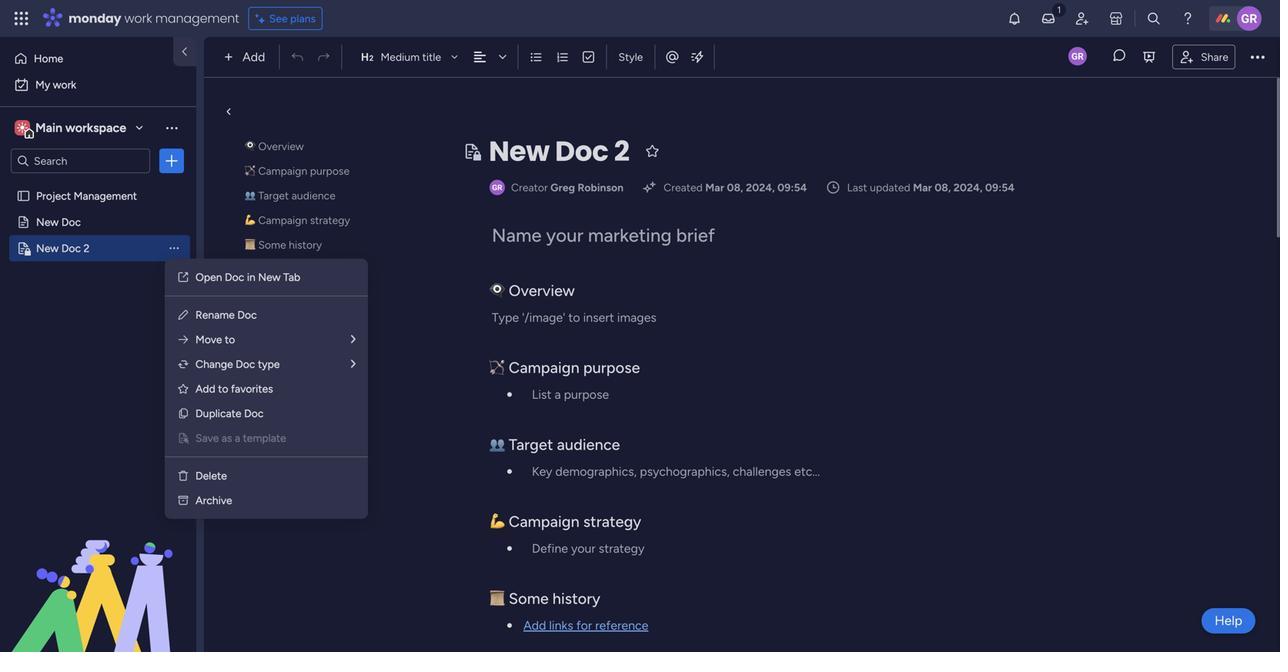 Task type: describe. For each thing, give the bounding box(es) containing it.
greg robinson image
[[1238, 6, 1262, 31]]

0 horizontal spatial some
[[258, 238, 286, 251]]

greg
[[551, 181, 575, 194]]

workspace selection element
[[15, 119, 129, 139]]

1 horizontal spatial 🏹
[[490, 358, 505, 377]]

doc for 'rename doc' 'icon'
[[237, 308, 257, 322]]

0 vertical spatial history
[[289, 238, 322, 251]]

new inside new doc 2 field
[[489, 132, 550, 171]]

open doc in new tab
[[196, 271, 301, 284]]

see plans button
[[249, 7, 323, 30]]

management
[[155, 10, 239, 27]]

2 workspace image from the left
[[17, 119, 28, 136]]

project
[[36, 189, 71, 203]]

style button
[[612, 44, 650, 70]]

monday
[[69, 10, 121, 27]]

updated
[[870, 181, 911, 194]]

1 vertical spatial history
[[553, 590, 601, 608]]

monday marketplace image
[[1109, 11, 1124, 26]]

🗓 schedule
[[245, 312, 303, 325]]

search everything image
[[1147, 11, 1162, 26]]

help
[[1215, 613, 1243, 629]]

help button
[[1202, 608, 1256, 634]]

delete image
[[177, 470, 189, 482]]

list arrow image
[[351, 334, 356, 345]]

2 08, from the left
[[935, 181, 951, 194]]

public board image for new doc
[[16, 215, 31, 230]]

project management
[[36, 189, 137, 203]]

1 horizontal spatial 📜
[[490, 590, 505, 608]]

0 horizontal spatial strategy
[[310, 214, 350, 227]]

work for monday
[[124, 10, 152, 27]]

🔗 other documents
[[245, 417, 344, 430]]

share
[[1201, 50, 1229, 63]]

v2 ellipsis image
[[1251, 47, 1265, 67]]

see
[[269, 12, 288, 25]]

in
[[247, 271, 256, 284]]

change
[[196, 358, 233, 371]]

documents
[[289, 417, 344, 430]]

medium
[[381, 50, 420, 64]]

1 mar from the left
[[706, 181, 725, 194]]

New Doc 2 field
[[485, 131, 634, 171]]

private board image
[[463, 142, 481, 161]]

change doc type image
[[177, 358, 189, 370]]

reference
[[595, 618, 649, 633]]

main workspace
[[35, 121, 126, 135]]

impact
[[258, 392, 292, 405]]

template
[[243, 432, 286, 445]]

1 horizontal spatial 👁‍🗨 overview
[[490, 281, 575, 300]]

add links for reference
[[524, 618, 649, 633]]

creator
[[511, 181, 548, 194]]

deliverables
[[258, 263, 317, 276]]

for
[[577, 618, 592, 633]]

2 mar from the left
[[913, 181, 933, 194]]

add for add to favorites
[[196, 382, 215, 395]]

change doc type
[[196, 358, 280, 371]]

1 horizontal spatial 🏹 campaign purpose
[[490, 358, 640, 377]]

plans
[[290, 12, 316, 25]]

1 09:54 from the left
[[778, 181, 807, 194]]

favorites
[[231, 382, 273, 395]]

move
[[196, 333, 222, 346]]

new doc 2 inside field
[[489, 132, 630, 171]]

duplicate doc
[[196, 407, 264, 420]]

share button
[[1173, 44, 1236, 69]]

new doc
[[36, 216, 81, 229]]

0 vertical spatial target
[[258, 189, 289, 202]]

🔗
[[245, 417, 256, 430]]

rename doc
[[196, 308, 257, 322]]

notifications image
[[1007, 11, 1023, 26]]

style
[[619, 50, 643, 64]]

0 horizontal spatial purpose
[[310, 164, 350, 178]]

open
[[196, 271, 222, 284]]

1 vertical spatial 📜 some history
[[490, 590, 601, 608]]

0 vertical spatial overview
[[258, 140, 304, 153]]

as
[[222, 432, 232, 445]]

new down project
[[36, 216, 59, 229]]

2 inside "list box"
[[84, 242, 90, 255]]

doc for "change doc type" icon
[[236, 358, 255, 371]]

last
[[848, 181, 868, 194]]

👣 next steps
[[245, 368, 311, 381]]

main workspace button
[[11, 115, 150, 141]]

other
[[258, 417, 286, 430]]

invite members image
[[1075, 11, 1091, 26]]

save as a template image
[[177, 432, 189, 444]]

created
[[664, 181, 703, 194]]

board activity image
[[1069, 47, 1087, 65]]

created mar 08, 2024, 09:54
[[664, 181, 807, 194]]

my work link
[[9, 72, 187, 97]]

1 vertical spatial purpose
[[584, 358, 640, 377]]

mention image
[[665, 49, 680, 64]]

add button
[[218, 45, 275, 69]]

doc down new doc at the top of the page
[[61, 242, 81, 255]]

1 08, from the left
[[727, 181, 744, 194]]

workspace options image
[[164, 120, 179, 135]]

bulleted list image
[[529, 50, 543, 64]]

workspace
[[65, 121, 126, 135]]

1 vertical spatial 👁‍🗨
[[490, 281, 505, 300]]

delete
[[196, 469, 227, 482]]

my work option
[[9, 72, 187, 97]]

new right in
[[258, 271, 281, 284]]

medium title
[[381, 50, 441, 64]]

help image
[[1181, 11, 1196, 26]]

see plans
[[269, 12, 316, 25]]

to for add
[[218, 382, 228, 395]]

👀 deliverables
[[245, 263, 317, 276]]

last updated mar 08, 2024, 09:54
[[848, 181, 1015, 194]]

Search in workspace field
[[32, 152, 129, 170]]

public board image for project management
[[16, 189, 31, 203]]

doc inside new doc 2 field
[[555, 132, 609, 171]]

add for add
[[243, 50, 265, 64]]

checklist image
[[582, 50, 596, 64]]



Task type: vqa. For each thing, say whether or not it's contained in the screenshot.
1st the Workspace Icon
yes



Task type: locate. For each thing, give the bounding box(es) containing it.
👁‍🗨 overview
[[245, 140, 304, 153], [490, 281, 575, 300]]

1 horizontal spatial 💪
[[490, 513, 505, 531]]

2 horizontal spatial add
[[524, 618, 546, 633]]

public board image up private board image
[[16, 215, 31, 230]]

save as a template menu item
[[177, 429, 356, 447]]

public board image left project
[[16, 189, 31, 203]]

duplicate doc image
[[177, 407, 189, 420]]

0 vertical spatial public board image
[[16, 189, 31, 203]]

to for move
[[225, 333, 235, 346]]

1 horizontal spatial strategy
[[584, 513, 642, 531]]

1 image
[[508, 392, 512, 397], [508, 469, 512, 474]]

0 horizontal spatial add
[[196, 382, 215, 395]]

0 horizontal spatial new doc 2
[[36, 242, 90, 255]]

add
[[243, 50, 265, 64], [196, 382, 215, 395], [524, 618, 546, 633]]

0 vertical spatial audience
[[292, 189, 336, 202]]

option
[[0, 182, 196, 185]]

new doc 2 down new doc at the top of the page
[[36, 242, 90, 255]]

1 horizontal spatial work
[[124, 10, 152, 27]]

1 workspace image from the left
[[15, 119, 30, 136]]

new doc 2
[[489, 132, 630, 171], [36, 242, 90, 255]]

home option
[[9, 46, 164, 71]]

2 09:54 from the left
[[986, 181, 1015, 194]]

0 horizontal spatial 📜 some history
[[245, 238, 322, 251]]

0 vertical spatial 📜 some history
[[245, 238, 322, 251]]

1 vertical spatial some
[[509, 590, 549, 608]]

0 horizontal spatial 👥 target audience
[[245, 189, 336, 202]]

save
[[196, 432, 219, 445]]

0 vertical spatial some
[[258, 238, 286, 251]]

my work
[[35, 78, 76, 91]]

1 horizontal spatial 2024,
[[954, 181, 983, 194]]

1 image
[[1053, 1, 1067, 18], [508, 546, 512, 551], [508, 623, 512, 628]]

📜 some history
[[245, 238, 322, 251], [490, 590, 601, 608]]

new up creator
[[489, 132, 550, 171]]

audience
[[292, 189, 336, 202], [557, 436, 620, 454]]

home link
[[9, 46, 164, 71]]

📜
[[245, 238, 256, 251], [490, 590, 505, 608]]

🏹 campaign purpose
[[245, 164, 350, 178], [490, 358, 640, 377]]

💪 campaign strategy
[[245, 214, 350, 227], [490, 513, 642, 531]]

08, right updated
[[935, 181, 951, 194]]

history up for
[[553, 590, 601, 608]]

0 horizontal spatial add to favorites image
[[177, 383, 189, 395]]

👥 contacts
[[245, 442, 303, 455]]

rename doc image
[[177, 309, 189, 321]]

👀
[[245, 263, 256, 276]]

0 vertical spatial 📜
[[245, 238, 256, 251]]

🏹
[[245, 164, 256, 178], [490, 358, 505, 377]]

title
[[422, 50, 441, 64]]

list arrow image
[[351, 358, 356, 370]]

2024,
[[746, 181, 775, 194], [954, 181, 983, 194]]

📈 impact
[[245, 392, 292, 405]]

0 horizontal spatial history
[[289, 238, 322, 251]]

0 vertical spatial work
[[124, 10, 152, 27]]

1 vertical spatial audience
[[557, 436, 620, 454]]

links
[[549, 618, 574, 633]]

1 horizontal spatial overview
[[509, 281, 575, 300]]

0 horizontal spatial audience
[[292, 189, 336, 202]]

lottie animation element
[[0, 497, 196, 652]]

0 vertical spatial 💪
[[245, 214, 256, 227]]

my
[[35, 78, 50, 91]]

strategy
[[310, 214, 350, 227], [584, 513, 642, 531]]

0 vertical spatial add to favorites image
[[645, 143, 660, 159]]

options image
[[164, 153, 179, 169]]

1 vertical spatial 📜
[[490, 590, 505, 608]]

0 horizontal spatial target
[[258, 189, 289, 202]]

archive
[[196, 494, 232, 507]]

2
[[614, 132, 630, 171], [84, 242, 90, 255]]

1 vertical spatial 🏹
[[490, 358, 505, 377]]

mar
[[706, 181, 725, 194], [913, 181, 933, 194]]

add down change
[[196, 382, 215, 395]]

doc right rename
[[237, 308, 257, 322]]

0 vertical spatial strategy
[[310, 214, 350, 227]]

1 horizontal spatial purpose
[[584, 358, 640, 377]]

2 1 image from the top
[[508, 469, 512, 474]]

2 vertical spatial add
[[524, 618, 546, 633]]

workspace image
[[15, 119, 30, 136], [17, 119, 28, 136]]

mar right created
[[706, 181, 725, 194]]

0 vertical spatial 🏹 campaign purpose
[[245, 164, 350, 178]]

1 horizontal spatial 👥 target audience
[[490, 436, 620, 454]]

0 vertical spatial 1 image
[[508, 392, 512, 397]]

private board image
[[16, 241, 31, 256]]

1 horizontal spatial 2
[[614, 132, 630, 171]]

some up add links for reference link
[[509, 590, 549, 608]]

0 horizontal spatial mar
[[706, 181, 725, 194]]

move to
[[196, 333, 235, 346]]

1 vertical spatial 👥 target audience
[[490, 436, 620, 454]]

2 inside field
[[614, 132, 630, 171]]

0 vertical spatial to
[[225, 333, 235, 346]]

👣
[[245, 368, 256, 381]]

0 horizontal spatial 💪 campaign strategy
[[245, 214, 350, 227]]

0 vertical spatial 👥 target audience
[[245, 189, 336, 202]]

1 vertical spatial new doc 2
[[36, 242, 90, 255]]

0 vertical spatial 💪 campaign strategy
[[245, 214, 350, 227]]

duplicate
[[196, 407, 242, 420]]

doc for open doc in new tab icon
[[225, 271, 244, 284]]

📜 some history up the 👀 deliverables
[[245, 238, 322, 251]]

0 horizontal spatial 👁‍🗨 overview
[[245, 140, 304, 153]]

1 vertical spatial add
[[196, 382, 215, 395]]

add for add links for reference
[[524, 618, 546, 633]]

dynamic values image
[[690, 49, 705, 65]]

doc down 📈
[[244, 407, 264, 420]]

1 vertical spatial work
[[53, 78, 76, 91]]

1 vertical spatial add to favorites image
[[177, 383, 189, 395]]

1 horizontal spatial 👁‍🗨
[[490, 281, 505, 300]]

1 1 image from the top
[[508, 392, 512, 397]]

doc for duplicate doc 'icon'
[[244, 407, 264, 420]]

0 vertical spatial 👁‍🗨 overview
[[245, 140, 304, 153]]

target
[[258, 189, 289, 202], [509, 436, 553, 454]]

history
[[289, 238, 322, 251], [553, 590, 601, 608]]

0 vertical spatial 🏹
[[245, 164, 256, 178]]

purpose
[[310, 164, 350, 178], [584, 358, 640, 377]]

1 vertical spatial overview
[[509, 281, 575, 300]]

home
[[34, 52, 63, 65]]

1 horizontal spatial add
[[243, 50, 265, 64]]

1 horizontal spatial history
[[553, 590, 601, 608]]

💪
[[245, 214, 256, 227], [490, 513, 505, 531]]

0 horizontal spatial 2
[[84, 242, 90, 255]]

tab
[[283, 271, 301, 284]]

main
[[35, 121, 62, 135]]

0 vertical spatial new doc 2
[[489, 132, 630, 171]]

08, right created
[[727, 181, 744, 194]]

📜 some history up the links
[[490, 590, 601, 608]]

mar right updated
[[913, 181, 933, 194]]

0 vertical spatial 👁‍🗨
[[245, 140, 256, 153]]

1 horizontal spatial 📜 some history
[[490, 590, 601, 608]]

public board image
[[16, 189, 31, 203], [16, 215, 31, 230]]

rename
[[196, 308, 235, 322]]

09:54
[[778, 181, 807, 194], [986, 181, 1015, 194]]

select product image
[[14, 11, 29, 26]]

new doc 2 inside "list box"
[[36, 242, 90, 255]]

0 vertical spatial purpose
[[310, 164, 350, 178]]

👥 target audience
[[245, 189, 336, 202], [490, 436, 620, 454]]

1 vertical spatial 💪
[[490, 513, 505, 531]]

list box containing project management
[[0, 180, 196, 469]]

work
[[124, 10, 152, 27], [53, 78, 76, 91]]

to up duplicate
[[218, 382, 228, 395]]

2 down project management
[[84, 242, 90, 255]]

steps
[[284, 368, 311, 381]]

monday work management
[[69, 10, 239, 27]]

history up deliverables at the left of page
[[289, 238, 322, 251]]

to right move
[[225, 333, 235, 346]]

1 vertical spatial 2
[[84, 242, 90, 255]]

doc left type
[[236, 358, 255, 371]]

0 horizontal spatial 🏹 campaign purpose
[[245, 164, 350, 178]]

type
[[258, 358, 280, 371]]

1 vertical spatial 1 image
[[508, 469, 512, 474]]

🗺 explorations + decisions
[[245, 288, 376, 301]]

0 horizontal spatial 💪
[[245, 214, 256, 227]]

1 horizontal spatial 09:54
[[986, 181, 1015, 194]]

1 vertical spatial 1 image
[[508, 546, 512, 551]]

contacts
[[258, 442, 303, 455]]

2 up robinson
[[614, 132, 630, 171]]

0 vertical spatial 1 image
[[1053, 1, 1067, 18]]

new right private board image
[[36, 242, 59, 255]]

1 horizontal spatial 08,
[[935, 181, 951, 194]]

some up the 👀 deliverables
[[258, 238, 286, 251]]

overview
[[258, 140, 304, 153], [509, 281, 575, 300]]

0 horizontal spatial 09:54
[[778, 181, 807, 194]]

+
[[320, 288, 327, 301]]

1 vertical spatial 👁‍🗨 overview
[[490, 281, 575, 300]]

1 vertical spatial strategy
[[584, 513, 642, 531]]

1 horizontal spatial add to favorites image
[[645, 143, 660, 159]]

decisions
[[330, 288, 376, 301]]

a
[[235, 432, 240, 445]]

work right my
[[53, 78, 76, 91]]

new
[[489, 132, 550, 171], [36, 216, 59, 229], [36, 242, 59, 255], [258, 271, 281, 284]]

0 horizontal spatial 📜
[[245, 238, 256, 251]]

doc up the creator greg robinson
[[555, 132, 609, 171]]

0 horizontal spatial 👁‍🗨
[[245, 140, 256, 153]]

1 vertical spatial public board image
[[16, 215, 31, 230]]

0 vertical spatial 2
[[614, 132, 630, 171]]

1 2024, from the left
[[746, 181, 775, 194]]

1 vertical spatial to
[[218, 382, 228, 395]]

to
[[225, 333, 235, 346], [218, 382, 228, 395]]

1 vertical spatial target
[[509, 436, 553, 454]]

0 horizontal spatial overview
[[258, 140, 304, 153]]

0 horizontal spatial 2024,
[[746, 181, 775, 194]]

1 horizontal spatial new doc 2
[[489, 132, 630, 171]]

campaign
[[258, 164, 308, 178], [258, 214, 308, 227], [509, 358, 580, 377], [509, 513, 580, 531]]

doc for public board icon corresponding to new doc
[[61, 216, 81, 229]]

🗺 explorations
[[245, 288, 318, 301]]

work inside option
[[53, 78, 76, 91]]

numbered list image
[[556, 50, 569, 64]]

2 vertical spatial 1 image
[[508, 623, 512, 628]]

2 2024, from the left
[[954, 181, 983, 194]]

add to favorites image
[[645, 143, 660, 159], [177, 383, 189, 395]]

1 vertical spatial 🏹 campaign purpose
[[490, 358, 640, 377]]

1 public board image from the top
[[16, 189, 31, 203]]

add down "see plans" button
[[243, 50, 265, 64]]

1 horizontal spatial some
[[509, 590, 549, 608]]

📈
[[245, 392, 256, 405]]

2 public board image from the top
[[16, 215, 31, 230]]

list box
[[0, 180, 196, 469]]

new doc 2 up greg
[[489, 132, 630, 171]]

work for my
[[53, 78, 76, 91]]

1 vertical spatial 💪 campaign strategy
[[490, 513, 642, 531]]

add inside dropdown button
[[243, 50, 265, 64]]

open doc in new tab image
[[177, 271, 189, 283]]

work right monday on the top left of the page
[[124, 10, 152, 27]]

management
[[74, 189, 137, 203]]

creator greg robinson
[[511, 181, 624, 194]]

lottie animation image
[[0, 497, 196, 652]]

archive image
[[177, 494, 189, 507]]

doc left in
[[225, 271, 244, 284]]

robinson
[[578, 181, 624, 194]]

save as a template
[[196, 432, 286, 445]]

1 horizontal spatial mar
[[913, 181, 933, 194]]

add left the links
[[524, 618, 546, 633]]

0 horizontal spatial work
[[53, 78, 76, 91]]

next
[[258, 368, 282, 381]]

add links for reference link
[[524, 618, 649, 633]]

1 horizontal spatial audience
[[557, 436, 620, 454]]

0 horizontal spatial 🏹
[[245, 164, 256, 178]]

add to favorites
[[196, 382, 273, 395]]

update feed image
[[1041, 11, 1057, 26]]

doc down project management
[[61, 216, 81, 229]]

1 horizontal spatial target
[[509, 436, 553, 454]]

move to image
[[177, 333, 189, 346]]

0 vertical spatial add
[[243, 50, 265, 64]]

0 horizontal spatial 08,
[[727, 181, 744, 194]]



